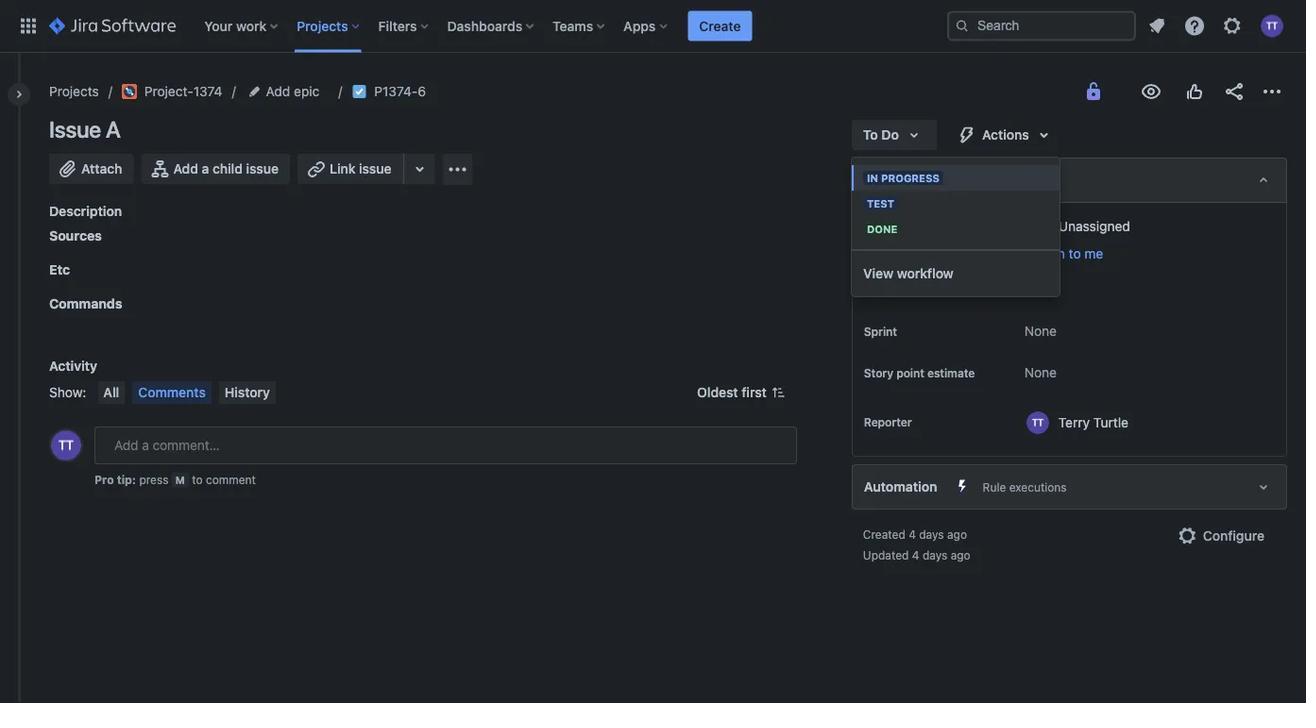 Task type: locate. For each thing, give the bounding box(es) containing it.
3 none from the top
[[1025, 365, 1057, 381]]

your work button
[[199, 11, 285, 41]]

days right created
[[919, 528, 944, 541]]

show:
[[49, 385, 86, 400]]

in
[[867, 172, 878, 184]]

0 vertical spatial add
[[266, 84, 290, 99]]

0 vertical spatial to
[[1069, 246, 1081, 262]]

view workflow button
[[852, 251, 1060, 297]]

1 vertical spatial none
[[1025, 324, 1057, 339]]

actions button
[[945, 120, 1067, 150]]

add inside popup button
[[266, 84, 290, 99]]

history button
[[219, 382, 276, 404]]

banner
[[0, 0, 1306, 53]]

view
[[863, 266, 894, 281]]

comments
[[138, 385, 206, 400]]

done
[[867, 223, 898, 235]]

1 horizontal spatial issue
[[359, 161, 392, 177]]

labels
[[864, 283, 900, 297]]

p1374-
[[374, 84, 418, 99]]

add app image
[[446, 158, 469, 181]]

add for add epic
[[266, 84, 290, 99]]

apps
[[624, 18, 656, 34]]

help image
[[1184, 15, 1206, 37]]

days right updated
[[923, 549, 948, 562]]

projects
[[297, 18, 348, 34], [49, 84, 99, 99]]

1 horizontal spatial projects
[[297, 18, 348, 34]]

dashboards
[[447, 18, 522, 34]]

assign to me button
[[1025, 245, 1268, 264]]

filters button
[[373, 11, 436, 41]]

0 horizontal spatial issue
[[246, 161, 279, 177]]

issue
[[246, 161, 279, 177], [359, 161, 392, 177]]

jira software image
[[49, 15, 176, 37], [49, 15, 176, 37]]

reporter pin to top. only you can see pinned fields. image
[[916, 415, 931, 430]]

pro
[[94, 473, 114, 486]]

0 horizontal spatial projects
[[49, 84, 99, 99]]

to right m
[[192, 473, 203, 486]]

configure link
[[1165, 521, 1276, 552]]

none for sprint
[[1025, 324, 1057, 339]]

add a child issue button
[[141, 154, 290, 184]]

1 none from the top
[[1025, 282, 1057, 298]]

Add a comment… field
[[94, 427, 797, 465]]

teams
[[553, 18, 593, 34]]

updated
[[863, 549, 909, 562]]

issue right child on the left top of page
[[246, 161, 279, 177]]

terry
[[1059, 415, 1090, 430]]

2 issue from the left
[[359, 161, 392, 177]]

watch options: you are not watching this issue, 0 people watching image
[[1140, 80, 1163, 103]]

test
[[867, 197, 895, 210]]

labels pin to top. only you can see pinned fields. image
[[904, 282, 919, 298]]

progress
[[881, 172, 940, 184]]

to
[[1069, 246, 1081, 262], [192, 473, 203, 486]]

1 vertical spatial 4
[[912, 549, 920, 562]]

0 vertical spatial projects
[[297, 18, 348, 34]]

executions
[[1009, 481, 1067, 494]]

turtle
[[1094, 415, 1129, 430]]

projects up epic at the top left of the page
[[297, 18, 348, 34]]

add for add a child issue
[[173, 161, 198, 177]]

banner containing your work
[[0, 0, 1306, 53]]

copy link to issue image
[[422, 83, 437, 98]]

ago
[[947, 528, 967, 541], [951, 549, 971, 562]]

comments button
[[132, 382, 211, 404]]

add left epic at the top left of the page
[[266, 84, 290, 99]]

point
[[897, 366, 925, 380]]

4 right updated
[[912, 549, 920, 562]]

0 horizontal spatial add
[[173, 161, 198, 177]]

terry turtle
[[1059, 415, 1129, 430]]

epic
[[294, 84, 320, 99]]

appswitcher icon image
[[17, 15, 40, 37]]

link issue
[[330, 161, 392, 177]]

assign to me
[[1025, 246, 1103, 262]]

projects link
[[49, 80, 99, 103]]

1 vertical spatial to
[[192, 473, 203, 486]]

projects inside 'popup button'
[[297, 18, 348, 34]]

apps button
[[618, 11, 675, 41]]

assign
[[1025, 246, 1065, 262]]

2 vertical spatial none
[[1025, 365, 1057, 381]]

1 vertical spatial projects
[[49, 84, 99, 99]]

profile image of terry turtle image
[[51, 431, 81, 461]]

actions image
[[1261, 80, 1284, 103]]

ago right created
[[947, 528, 967, 541]]

1374
[[193, 84, 222, 99]]

to left me
[[1069, 246, 1081, 262]]

add inside button
[[173, 161, 198, 177]]

sources
[[49, 228, 102, 244]]

add left a
[[173, 161, 198, 177]]

4 right created
[[909, 528, 916, 541]]

estimate
[[927, 366, 975, 380]]

1 vertical spatial ago
[[951, 549, 971, 562]]

your profile and settings image
[[1261, 15, 1284, 37]]

add epic
[[266, 84, 320, 99]]

me
[[1085, 246, 1103, 262]]

1 horizontal spatial to
[[1069, 246, 1081, 262]]

story
[[864, 366, 894, 380]]

created 4 days ago updated 4 days ago
[[863, 528, 971, 562]]

4
[[909, 528, 916, 541], [912, 549, 920, 562]]

link
[[330, 161, 356, 177]]

0 vertical spatial none
[[1025, 282, 1057, 298]]

menu bar
[[94, 382, 279, 404]]

your work
[[204, 18, 267, 34]]

2 none from the top
[[1025, 324, 1057, 339]]

days
[[919, 528, 944, 541], [923, 549, 948, 562]]

none
[[1025, 282, 1057, 298], [1025, 324, 1057, 339], [1025, 365, 1057, 381]]

first
[[742, 385, 767, 400]]

Search field
[[947, 11, 1136, 41]]

created
[[863, 528, 906, 541]]

issue a
[[49, 116, 121, 143]]

ago right updated
[[951, 549, 971, 562]]

1 vertical spatial add
[[173, 161, 198, 177]]

newest first image
[[771, 385, 786, 400]]

description
[[49, 204, 122, 219]]

issue right link
[[359, 161, 392, 177]]

all button
[[98, 382, 125, 404]]

p1374-6 link
[[374, 80, 426, 103]]

primary element
[[11, 0, 947, 52]]

automation element
[[852, 465, 1287, 510]]

issue
[[49, 116, 101, 143]]

etc
[[49, 262, 70, 278]]

1 horizontal spatial add
[[266, 84, 290, 99]]

projects up issue in the top left of the page
[[49, 84, 99, 99]]

search image
[[955, 18, 970, 34]]

add a child issue
[[173, 161, 279, 177]]

sprint
[[864, 325, 897, 338]]



Task type: vqa. For each thing, say whether or not it's contained in the screenshot.
the bottommost ago
yes



Task type: describe. For each thing, give the bounding box(es) containing it.
press
[[139, 473, 169, 486]]

none for story point estimate
[[1025, 365, 1057, 381]]

a
[[202, 161, 209, 177]]

6
[[418, 84, 426, 99]]

add epic button
[[245, 80, 325, 103]]

view workflow
[[863, 266, 954, 281]]

activity
[[49, 358, 97, 374]]

0 vertical spatial ago
[[947, 528, 967, 541]]

notifications image
[[1146, 15, 1168, 37]]

settings image
[[1221, 15, 1244, 37]]

to inside "button"
[[1069, 246, 1081, 262]]

your
[[204, 18, 233, 34]]

project-1374
[[144, 84, 222, 99]]

details
[[864, 172, 908, 188]]

projects for projects link
[[49, 84, 99, 99]]

vote options: no one has voted for this issue yet. image
[[1184, 80, 1206, 103]]

share image
[[1223, 80, 1246, 103]]

assignee
[[864, 219, 914, 232]]

rule
[[983, 481, 1006, 494]]

attach
[[81, 161, 122, 177]]

to do
[[863, 127, 899, 143]]

history
[[225, 385, 270, 400]]

p1374-6
[[374, 84, 426, 99]]

tip:
[[117, 473, 136, 486]]

oldest
[[697, 385, 738, 400]]

oldest first
[[697, 385, 767, 400]]

to
[[863, 127, 878, 143]]

child
[[213, 161, 243, 177]]

commands
[[49, 296, 122, 312]]

unassigned
[[1059, 218, 1130, 234]]

do
[[882, 127, 899, 143]]

a
[[106, 116, 121, 143]]

attach button
[[49, 154, 134, 184]]

1 vertical spatial days
[[923, 549, 948, 562]]

projects button
[[291, 11, 367, 41]]

rule executions
[[983, 481, 1067, 494]]

project-1374 link
[[122, 80, 222, 103]]

0 horizontal spatial to
[[192, 473, 203, 486]]

project 1374 image
[[122, 84, 137, 99]]

sidebar navigation image
[[0, 76, 42, 113]]

oldest first button
[[686, 382, 797, 404]]

actions
[[982, 127, 1029, 143]]

story point estimate pin to top. only you can see pinned fields. image
[[868, 381, 883, 396]]

pro tip: press m to comment
[[94, 473, 256, 486]]

m
[[175, 474, 185, 486]]

create button
[[688, 11, 752, 41]]

comment
[[206, 473, 256, 486]]

workflow
[[897, 266, 954, 281]]

automation
[[864, 479, 938, 495]]

story point estimate
[[864, 366, 975, 380]]

filters
[[378, 18, 417, 34]]

0 vertical spatial 4
[[909, 528, 916, 541]]

menu bar containing all
[[94, 382, 279, 404]]

link web pages and more image
[[409, 158, 431, 180]]

dashboards button
[[442, 11, 541, 41]]

work
[[236, 18, 267, 34]]

task image
[[352, 84, 367, 99]]

reporter
[[864, 416, 912, 429]]

all
[[103, 385, 119, 400]]

to do button
[[852, 120, 937, 150]]

create
[[699, 18, 741, 34]]

1 issue from the left
[[246, 161, 279, 177]]

project-
[[144, 84, 193, 99]]

link issue button
[[298, 154, 405, 184]]

configure
[[1203, 528, 1265, 544]]

0 vertical spatial days
[[919, 528, 944, 541]]

projects for 'projects' 'popup button'
[[297, 18, 348, 34]]

teams button
[[547, 11, 612, 41]]

none for labels
[[1025, 282, 1057, 298]]

details element
[[852, 158, 1287, 203]]



